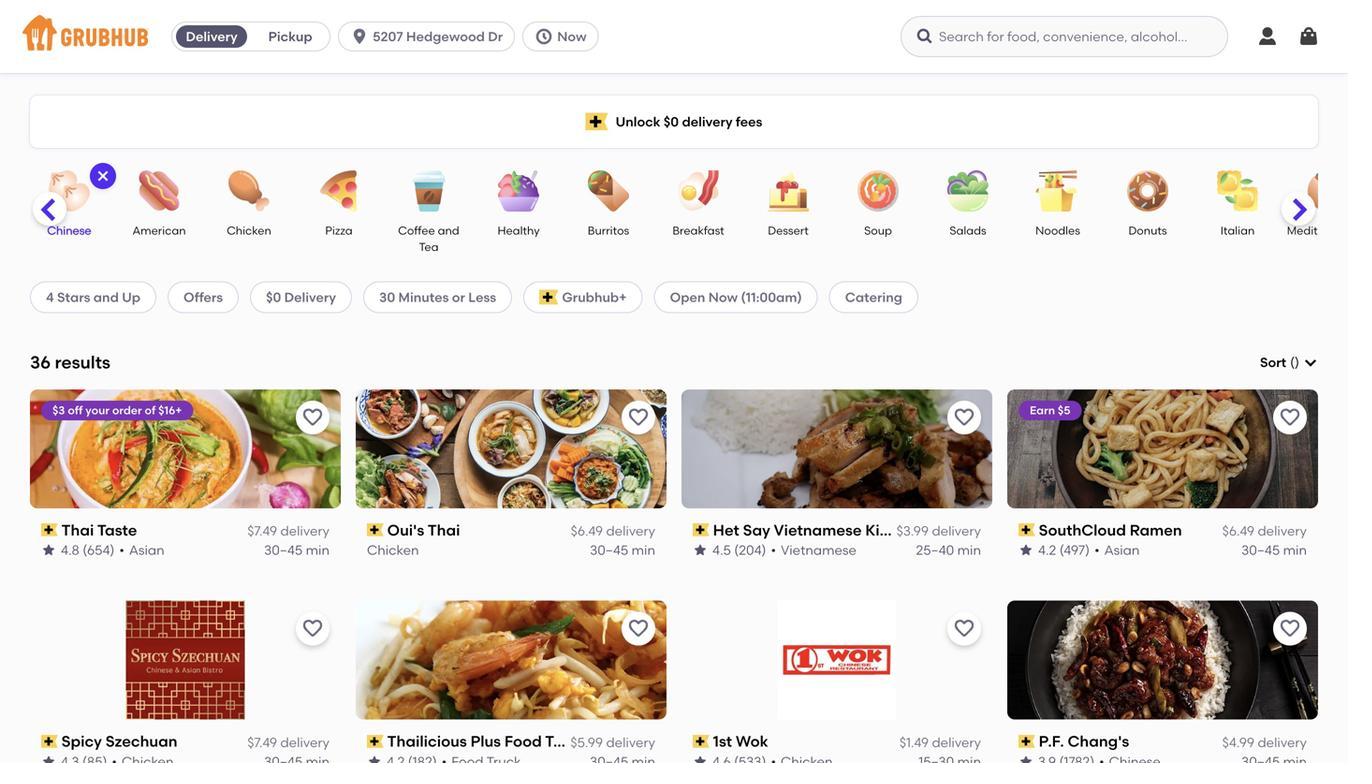 Task type: describe. For each thing, give the bounding box(es) containing it.
asian for ramen
[[1105, 542, 1140, 558]]

p.f.
[[1039, 733, 1065, 751]]

soup image
[[846, 170, 911, 212]]

2 horizontal spatial save this restaurant image
[[1280, 406, 1302, 429]]

southcloud ramen
[[1039, 521, 1183, 539]]

offers
[[184, 289, 223, 305]]

5207 hedgewood dr button
[[338, 22, 523, 52]]

wok
[[736, 733, 769, 751]]

american image
[[126, 170, 192, 212]]

donuts
[[1129, 224, 1168, 237]]

fees
[[736, 114, 763, 130]]

burritos image
[[576, 170, 642, 212]]

star icon image for 1st wok
[[693, 754, 708, 763]]

chicken image
[[216, 170, 282, 212]]

stars
[[57, 289, 90, 305]]

donuts image
[[1116, 170, 1181, 212]]

het
[[713, 521, 740, 539]]

unlock $0 delivery fees
[[616, 114, 763, 130]]

delivery for southcloud ramen
[[1258, 523, 1308, 539]]

25–40 min
[[917, 542, 982, 558]]

Search for food, convenience, alcohol... search field
[[901, 16, 1229, 57]]

30–45 min for oui's thai
[[590, 542, 656, 558]]

30–45 for oui's thai
[[590, 542, 629, 558]]

save this restaurant image for oui's thai
[[628, 406, 650, 429]]

soup
[[865, 224, 893, 237]]

food
[[505, 733, 542, 751]]

healthy
[[498, 224, 540, 237]]

thailicious
[[387, 733, 467, 751]]

or
[[452, 289, 465, 305]]

hedgewood
[[406, 29, 485, 44]]

$7.49 for taste
[[248, 523, 277, 539]]

sort ( )
[[1261, 355, 1300, 370]]

• vietnamese
[[771, 542, 857, 558]]

subscription pass image for 1st wok
[[693, 735, 710, 748]]

star icon image for p.f. chang's
[[1019, 754, 1034, 763]]

0 vertical spatial vietnamese
[[774, 521, 862, 539]]

subscription pass image for thai taste
[[41, 524, 58, 537]]

mediterrane
[[1288, 224, 1349, 237]]

delivery for oui's thai
[[606, 523, 656, 539]]

american
[[132, 224, 186, 237]]

taste
[[97, 521, 137, 539]]

pickup button
[[251, 22, 330, 52]]

open
[[670, 289, 706, 305]]

subscription pass image for spicy szechuan
[[41, 735, 58, 748]]

$5.99 delivery
[[571, 735, 656, 751]]

grubhub plus flag logo image for unlock $0 delivery fees
[[586, 113, 609, 131]]

$7.49 delivery for spicy szechuan
[[248, 735, 330, 751]]

save this restaurant image for thailicious plus food truck
[[628, 618, 650, 640]]

coffee and tea
[[398, 224, 460, 254]]

star icon image for spicy szechuan
[[41, 754, 56, 763]]

svg image inside field
[[1304, 355, 1319, 370]]

save this restaurant button for het say vietnamese kitchen
[[948, 401, 982, 434]]

$1.49 delivery
[[900, 735, 982, 751]]

grubhub+
[[562, 289, 627, 305]]

1 vertical spatial now
[[709, 289, 738, 305]]

30–45 for southcloud ramen
[[1242, 542, 1281, 558]]

oui's thai logo image
[[356, 389, 667, 508]]

thai taste logo image
[[30, 389, 341, 508]]

dr
[[488, 29, 503, 44]]

het say vietnamese kitchen logo image
[[682, 389, 993, 508]]

(11:00am)
[[741, 289, 802, 305]]

earn
[[1030, 404, 1056, 417]]

subscription pass image for het say vietnamese kitchen
[[693, 524, 710, 537]]

southcloud
[[1039, 521, 1127, 539]]

1st wok logo image
[[778, 601, 897, 720]]

salads image
[[936, 170, 1001, 212]]

4.2
[[1039, 542, 1057, 558]]

4.8
[[61, 542, 79, 558]]

asian for taste
[[129, 542, 165, 558]]

)
[[1295, 355, 1300, 370]]

$0 delivery
[[266, 289, 336, 305]]

min for oui's thai
[[632, 542, 656, 558]]

4 stars and up
[[46, 289, 141, 305]]

25–40
[[917, 542, 955, 558]]

1 horizontal spatial $0
[[664, 114, 679, 130]]

$4.99
[[1223, 735, 1255, 751]]

(
[[1291, 355, 1295, 370]]

$3 off your order of $16+
[[52, 404, 182, 417]]

noodles
[[1036, 224, 1081, 237]]

delivery for 1st wok
[[932, 735, 982, 751]]

delivery inside button
[[186, 29, 238, 44]]

save this restaurant image for 1st wok
[[954, 618, 976, 640]]

30
[[379, 289, 395, 305]]

5207 hedgewood dr
[[373, 29, 503, 44]]

36
[[30, 352, 51, 373]]

spicy
[[62, 733, 102, 751]]

subscription pass image for oui's thai
[[367, 524, 384, 537]]

chang's
[[1068, 733, 1130, 751]]

4
[[46, 289, 54, 305]]

p.f. chang's logo image
[[1008, 601, 1319, 720]]

• for say
[[771, 542, 777, 558]]

save this restaurant button for 1st wok
[[948, 612, 982, 646]]

up
[[122, 289, 141, 305]]

chinese image
[[37, 170, 102, 212]]

$5
[[1058, 404, 1071, 417]]

30–45 min for southcloud ramen
[[1242, 542, 1308, 558]]

$6.49 for thai
[[571, 523, 603, 539]]

save this restaurant image for spicy szechuan
[[302, 618, 324, 640]]

burritos
[[588, 224, 630, 237]]

spicy szechuan logo image
[[126, 601, 245, 720]]

0 horizontal spatial chicken
[[227, 224, 271, 237]]

pizza
[[325, 224, 353, 237]]

ramen
[[1130, 521, 1183, 539]]

0 horizontal spatial $0
[[266, 289, 281, 305]]

1 vertical spatial vietnamese
[[781, 542, 857, 558]]

subscription pass image for southcloud ramen
[[1019, 524, 1036, 537]]

save this restaurant image for het say vietnamese kitchen
[[954, 406, 976, 429]]

$3
[[52, 404, 65, 417]]

breakfast
[[673, 224, 725, 237]]

healthy image
[[486, 170, 552, 212]]



Task type: locate. For each thing, give the bounding box(es) containing it.
2 30–45 from the left
[[590, 542, 629, 558]]

svg image
[[1298, 25, 1321, 48], [350, 27, 369, 46], [916, 27, 935, 46], [96, 169, 111, 184]]

(497)
[[1060, 542, 1090, 558]]

grubhub plus flag logo image
[[586, 113, 609, 131], [540, 290, 559, 305]]

1st
[[713, 733, 733, 751]]

save this restaurant image for p.f. chang's
[[1280, 618, 1302, 640]]

$3.99 delivery
[[897, 523, 982, 539]]

chicken
[[227, 224, 271, 237], [367, 542, 419, 558]]

delivery for thai taste
[[280, 523, 330, 539]]

say
[[743, 521, 771, 539]]

grubhub plus flag logo image left 'grubhub+'
[[540, 290, 559, 305]]

0 horizontal spatial 30–45 min
[[264, 542, 330, 558]]

$7.49
[[248, 523, 277, 539], [248, 735, 277, 751]]

$1.49
[[900, 735, 929, 751]]

0 horizontal spatial delivery
[[186, 29, 238, 44]]

none field containing sort
[[1261, 353, 1319, 372]]

• down taste
[[119, 542, 124, 558]]

$6.49 delivery for oui's thai
[[571, 523, 656, 539]]

$6.49 delivery
[[571, 523, 656, 539], [1223, 523, 1308, 539]]

main navigation navigation
[[0, 0, 1349, 73]]

2 $6.49 from the left
[[1223, 523, 1255, 539]]

1 horizontal spatial chicken
[[367, 542, 419, 558]]

subscription pass image left thailicious
[[367, 735, 384, 748]]

$6.49 for ramen
[[1223, 523, 1255, 539]]

1 horizontal spatial •
[[771, 542, 777, 558]]

results
[[55, 352, 110, 373]]

delivery
[[186, 29, 238, 44], [284, 289, 336, 305]]

pickup
[[268, 29, 312, 44]]

catering
[[846, 289, 903, 305]]

• for taste
[[119, 542, 124, 558]]

svg image
[[1257, 25, 1280, 48], [535, 27, 554, 46], [1304, 355, 1319, 370]]

1 horizontal spatial delivery
[[284, 289, 336, 305]]

1 vertical spatial chicken
[[367, 542, 419, 558]]

star icon image for southcloud ramen
[[1019, 543, 1034, 558]]

asian down taste
[[129, 542, 165, 558]]

$6.49 delivery for southcloud ramen
[[1223, 523, 1308, 539]]

• asian
[[119, 542, 165, 558], [1095, 542, 1140, 558]]

$3.99
[[897, 523, 929, 539]]

subscription pass image left 1st at bottom right
[[693, 735, 710, 748]]

now right the open
[[709, 289, 738, 305]]

1 asian from the left
[[129, 542, 165, 558]]

1 horizontal spatial $6.49
[[1223, 523, 1255, 539]]

subscription pass image left southcloud
[[1019, 524, 1036, 537]]

1 $6.49 delivery from the left
[[571, 523, 656, 539]]

now inside now button
[[558, 29, 587, 44]]

plus
[[471, 733, 501, 751]]

1 vertical spatial and
[[93, 289, 119, 305]]

1 thai from the left
[[62, 521, 94, 539]]

min for thai taste
[[306, 542, 330, 558]]

subscription pass image
[[41, 524, 58, 537], [367, 524, 384, 537], [41, 735, 58, 748], [367, 735, 384, 748], [1019, 735, 1036, 748]]

breakfast image
[[666, 170, 732, 212]]

subscription pass image left het
[[693, 524, 710, 537]]

grubhub plus flag logo image for grubhub+
[[540, 290, 559, 305]]

minutes
[[399, 289, 449, 305]]

1 horizontal spatial • asian
[[1095, 542, 1140, 558]]

and left up on the top
[[93, 289, 119, 305]]

4 min from the left
[[1284, 542, 1308, 558]]

$0
[[664, 114, 679, 130], [266, 289, 281, 305]]

grubhub plus flag logo image left unlock
[[586, 113, 609, 131]]

italian
[[1221, 224, 1255, 237]]

0 vertical spatial $7.49 delivery
[[248, 523, 330, 539]]

oui's thai
[[387, 521, 460, 539]]

order
[[112, 404, 142, 417]]

• asian down taste
[[119, 542, 165, 558]]

subscription pass image left oui's
[[367, 524, 384, 537]]

star icon image for thai taste
[[41, 543, 56, 558]]

subscription pass image for thailicious plus food truck
[[367, 735, 384, 748]]

thai
[[62, 521, 94, 539], [428, 521, 460, 539]]

vietnamese up • vietnamese
[[774, 521, 862, 539]]

• for ramen
[[1095, 542, 1100, 558]]

dessert image
[[756, 170, 821, 212]]

now button
[[523, 22, 607, 52]]

4.5 (204)
[[713, 542, 767, 558]]

2 • asian from the left
[[1095, 542, 1140, 558]]

None field
[[1261, 353, 1319, 372]]

2 horizontal spatial 30–45
[[1242, 542, 1281, 558]]

1 30–45 from the left
[[264, 542, 303, 558]]

1 horizontal spatial grubhub plus flag logo image
[[586, 113, 609, 131]]

1 min from the left
[[306, 542, 330, 558]]

thai up 4.8
[[62, 521, 94, 539]]

0 horizontal spatial $6.49
[[571, 523, 603, 539]]

0 horizontal spatial asian
[[129, 542, 165, 558]]

5207
[[373, 29, 403, 44]]

save this restaurant button for p.f. chang's
[[1274, 612, 1308, 646]]

and inside coffee and tea
[[438, 224, 460, 237]]

save this restaurant image
[[954, 406, 976, 429], [1280, 406, 1302, 429], [302, 618, 324, 640]]

0 horizontal spatial grubhub plus flag logo image
[[540, 290, 559, 305]]

0 horizontal spatial • asian
[[119, 542, 165, 558]]

tea
[[419, 240, 439, 254]]

36 results
[[30, 352, 110, 373]]

0 horizontal spatial save this restaurant image
[[302, 618, 324, 640]]

delivery button
[[172, 22, 251, 52]]

delivery down pizza
[[284, 289, 336, 305]]

1st wok
[[713, 733, 769, 751]]

• asian for ramen
[[1095, 542, 1140, 558]]

1 horizontal spatial thai
[[428, 521, 460, 539]]

thai right oui's
[[428, 521, 460, 539]]

$5.99
[[571, 735, 603, 751]]

2 min from the left
[[632, 542, 656, 558]]

• asian down southcloud ramen
[[1095, 542, 1140, 558]]

noodles image
[[1026, 170, 1091, 212]]

1 horizontal spatial svg image
[[1257, 25, 1280, 48]]

dessert
[[768, 224, 809, 237]]

• asian for taste
[[119, 542, 165, 558]]

min for southcloud ramen
[[1284, 542, 1308, 558]]

szechuan
[[106, 733, 178, 751]]

1 vertical spatial $7.49 delivery
[[248, 735, 330, 751]]

1 $7.49 delivery from the top
[[248, 523, 330, 539]]

svg image inside now button
[[535, 27, 554, 46]]

1 horizontal spatial $6.49 delivery
[[1223, 523, 1308, 539]]

kitchen
[[866, 521, 923, 539]]

1 $7.49 from the top
[[248, 523, 277, 539]]

3 30–45 from the left
[[1242, 542, 1281, 558]]

pizza image
[[306, 170, 372, 212]]

min for het say vietnamese kitchen
[[958, 542, 982, 558]]

1 vertical spatial grubhub plus flag logo image
[[540, 290, 559, 305]]

1 • asian from the left
[[119, 542, 165, 558]]

unlock
[[616, 114, 661, 130]]

3 30–45 min from the left
[[1242, 542, 1308, 558]]

thailicious plus food truck
[[387, 733, 586, 751]]

1 vertical spatial delivery
[[284, 289, 336, 305]]

$7.49 delivery for thai taste
[[248, 523, 330, 539]]

0 vertical spatial grubhub plus flag logo image
[[586, 113, 609, 131]]

• right '(497)'
[[1095, 542, 1100, 558]]

subscription pass image for p.f. chang's
[[1019, 735, 1036, 748]]

vietnamese down het say vietnamese kitchen
[[781, 542, 857, 558]]

italian image
[[1206, 170, 1271, 212]]

asian down southcloud ramen
[[1105, 542, 1140, 558]]

vietnamese
[[774, 521, 862, 539], [781, 542, 857, 558]]

southcloud ramen logo image
[[1008, 389, 1319, 508]]

0 horizontal spatial 30–45
[[264, 542, 303, 558]]

min
[[306, 542, 330, 558], [632, 542, 656, 558], [958, 542, 982, 558], [1284, 542, 1308, 558]]

0 horizontal spatial and
[[93, 289, 119, 305]]

1 30–45 min from the left
[[264, 542, 330, 558]]

chicken down chicken "image"
[[227, 224, 271, 237]]

1 horizontal spatial and
[[438, 224, 460, 237]]

off
[[68, 404, 83, 417]]

1 horizontal spatial save this restaurant image
[[954, 406, 976, 429]]

coffee and tea image
[[396, 170, 462, 212]]

1 horizontal spatial now
[[709, 289, 738, 305]]

2 asian from the left
[[1105, 542, 1140, 558]]

(654)
[[83, 542, 115, 558]]

$7.49 for szechuan
[[248, 735, 277, 751]]

$0 right offers
[[266, 289, 281, 305]]

oui's
[[387, 521, 425, 539]]

earn $5
[[1030, 404, 1071, 417]]

salads
[[950, 224, 987, 237]]

and
[[438, 224, 460, 237], [93, 289, 119, 305]]

save this restaurant image
[[302, 406, 324, 429], [628, 406, 650, 429], [628, 618, 650, 640], [954, 618, 976, 640], [1280, 618, 1302, 640]]

0 horizontal spatial now
[[558, 29, 587, 44]]

save this restaurant button for thailicious plus food truck
[[622, 612, 656, 646]]

2 horizontal spatial svg image
[[1304, 355, 1319, 370]]

truck
[[545, 733, 586, 751]]

save this restaurant button for oui's thai
[[622, 401, 656, 434]]

and up tea at the top left of the page
[[438, 224, 460, 237]]

• right (204)
[[771, 542, 777, 558]]

chinese
[[47, 224, 91, 237]]

1 • from the left
[[119, 542, 124, 558]]

0 vertical spatial and
[[438, 224, 460, 237]]

0 vertical spatial $7.49
[[248, 523, 277, 539]]

het say vietnamese kitchen
[[713, 521, 923, 539]]

2 horizontal spatial •
[[1095, 542, 1100, 558]]

save this restaurant button
[[296, 401, 330, 434], [622, 401, 656, 434], [948, 401, 982, 434], [1274, 401, 1308, 434], [296, 612, 330, 646], [622, 612, 656, 646], [948, 612, 982, 646], [1274, 612, 1308, 646]]

0 horizontal spatial thai
[[62, 521, 94, 539]]

4.8 (654)
[[61, 542, 115, 558]]

1 vertical spatial $7.49
[[248, 735, 277, 751]]

0 vertical spatial $0
[[664, 114, 679, 130]]

your
[[85, 404, 110, 417]]

open now (11:00am)
[[670, 289, 802, 305]]

$16+
[[158, 404, 182, 417]]

star icon image for het say vietnamese kitchen
[[693, 543, 708, 558]]

now right dr
[[558, 29, 587, 44]]

2 $7.49 from the top
[[248, 735, 277, 751]]

4.2 (497)
[[1039, 542, 1090, 558]]

thai taste
[[62, 521, 137, 539]]

coffee
[[398, 224, 435, 237]]

delivery
[[682, 114, 733, 130], [280, 523, 330, 539], [606, 523, 656, 539], [932, 523, 982, 539], [1258, 523, 1308, 539], [280, 735, 330, 751], [606, 735, 656, 751], [932, 735, 982, 751], [1258, 735, 1308, 751]]

save this restaurant button for spicy szechuan
[[296, 612, 330, 646]]

1 horizontal spatial 30–45 min
[[590, 542, 656, 558]]

of
[[145, 404, 156, 417]]

2 $6.49 delivery from the left
[[1223, 523, 1308, 539]]

thailicious plus food truck logo image
[[356, 601, 667, 720]]

0 vertical spatial chicken
[[227, 224, 271, 237]]

svg image inside 5207 hedgewood dr button
[[350, 27, 369, 46]]

delivery for spicy szechuan
[[280, 735, 330, 751]]

$4.99 delivery
[[1223, 735, 1308, 751]]

30–45 min
[[264, 542, 330, 558], [590, 542, 656, 558], [1242, 542, 1308, 558]]

spicy szechuan
[[62, 733, 178, 751]]

30 minutes or less
[[379, 289, 497, 305]]

delivery for thailicious plus food truck
[[606, 735, 656, 751]]

0 horizontal spatial $6.49 delivery
[[571, 523, 656, 539]]

star icon image for thailicious plus food truck
[[367, 754, 382, 763]]

1 $6.49 from the left
[[571, 523, 603, 539]]

0 horizontal spatial •
[[119, 542, 124, 558]]

subscription pass image left spicy
[[41, 735, 58, 748]]

1 vertical spatial $0
[[266, 289, 281, 305]]

0 vertical spatial now
[[558, 29, 587, 44]]

star icon image
[[41, 543, 56, 558], [693, 543, 708, 558], [1019, 543, 1034, 558], [41, 754, 56, 763], [367, 754, 382, 763], [693, 754, 708, 763], [1019, 754, 1034, 763]]

2 $7.49 delivery from the top
[[248, 735, 330, 751]]

2 30–45 min from the left
[[590, 542, 656, 558]]

30–45 min for thai taste
[[264, 542, 330, 558]]

2 • from the left
[[771, 542, 777, 558]]

p.f. chang's
[[1039, 733, 1130, 751]]

0 vertical spatial delivery
[[186, 29, 238, 44]]

subscription pass image left "p.f."
[[1019, 735, 1036, 748]]

1 horizontal spatial 30–45
[[590, 542, 629, 558]]

delivery for p.f. chang's
[[1258, 735, 1308, 751]]

less
[[469, 289, 497, 305]]

delivery left 'pickup' on the top left of page
[[186, 29, 238, 44]]

2 thai from the left
[[428, 521, 460, 539]]

3 • from the left
[[1095, 542, 1100, 558]]

chicken down oui's
[[367, 542, 419, 558]]

$0 right unlock
[[664, 114, 679, 130]]

subscription pass image
[[693, 524, 710, 537], [1019, 524, 1036, 537], [693, 735, 710, 748]]

2 horizontal spatial 30–45 min
[[1242, 542, 1308, 558]]

30–45 for thai taste
[[264, 542, 303, 558]]

0 horizontal spatial svg image
[[535, 27, 554, 46]]

3 min from the left
[[958, 542, 982, 558]]

4.5
[[713, 542, 731, 558]]

subscription pass image left thai taste
[[41, 524, 58, 537]]

1 horizontal spatial asian
[[1105, 542, 1140, 558]]

delivery for het say vietnamese kitchen
[[932, 523, 982, 539]]



Task type: vqa. For each thing, say whether or not it's contained in the screenshot.
The
no



